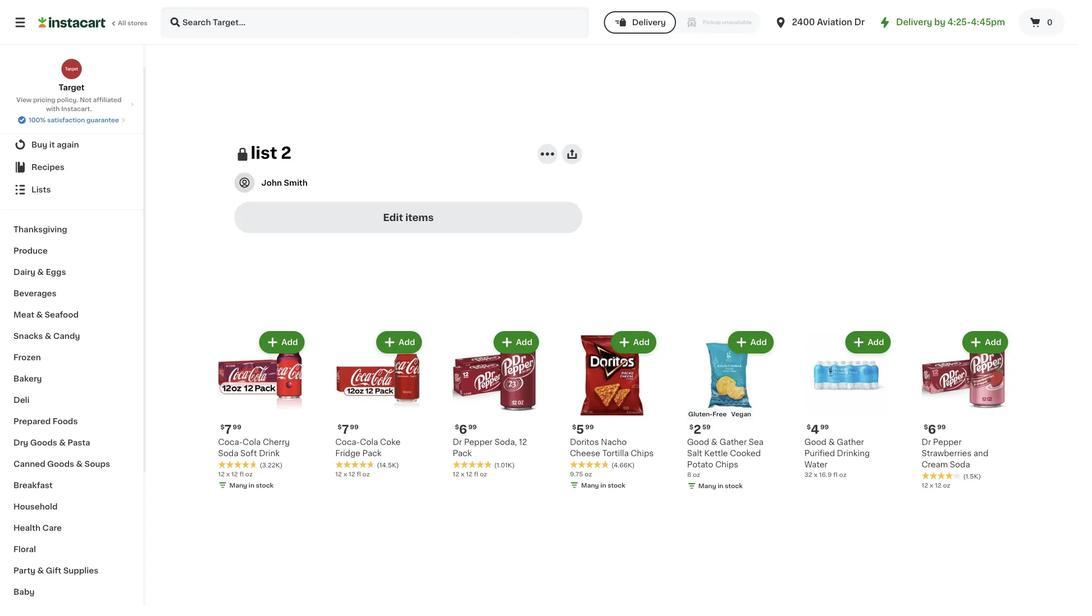 Task type: vqa. For each thing, say whether or not it's contained in the screenshot.
Reviewed inside the the This paint is the best Reviewed on May 12, 2017 by Matt on HGTVhomebysherwinwilliams.com
no



Task type: locate. For each thing, give the bounding box(es) containing it.
pasta
[[68, 439, 90, 447]]

2 horizontal spatial many in stock
[[699, 483, 743, 490]]

beverages
[[13, 290, 56, 298]]

6 product group from the left
[[800, 329, 893, 502]]

1 pepper from the left
[[464, 439, 493, 447]]

soups
[[85, 461, 110, 468]]

cola inside coca-cola cherry soda soft drink
[[243, 439, 261, 447]]

1 vertical spatial goods
[[47, 461, 74, 468]]

gather inside good & gather sea salt kettle cooked potato chips 8 oz
[[720, 439, 747, 447]]

& left pasta
[[59, 439, 66, 447]]

dr
[[854, 18, 865, 26], [453, 439, 462, 447], [922, 439, 931, 447]]

lists
[[31, 186, 51, 194]]

stock down good & gather sea salt kettle cooked potato chips 8 oz
[[725, 483, 743, 490]]

cheese
[[570, 450, 600, 458]]

goods inside canned goods & soups link
[[47, 461, 74, 468]]

2 $ 6 99 from the left
[[924, 424, 946, 436]]

goods for dry
[[30, 439, 57, 447]]

2 inside product group
[[694, 424, 701, 436]]

1 cola from the left
[[243, 439, 261, 447]]

doritos
[[570, 439, 599, 447]]

oz down soft
[[245, 471, 253, 477]]

2 12 x 12 fl oz from the left
[[335, 471, 370, 477]]

gather inside good & gather purified drinking water 32 x 16.9 fl oz
[[837, 439, 864, 447]]

4 add button from the left
[[612, 333, 655, 353]]

gather for purified
[[837, 439, 864, 447]]

coke
[[380, 439, 401, 447]]

health care
[[13, 525, 62, 532]]

6 add from the left
[[868, 339, 884, 347]]

$ 7 99 up fridge
[[338, 424, 359, 436]]

view
[[16, 97, 32, 103]]

0 horizontal spatial delivery
[[632, 19, 666, 26]]

0 vertical spatial soda
[[218, 450, 238, 458]]

pack for 6
[[453, 450, 472, 458]]

1 horizontal spatial cola
[[360, 439, 378, 447]]

strawberries
[[922, 450, 972, 458]]

goods inside dry goods & pasta link
[[30, 439, 57, 447]]

aviation
[[817, 18, 852, 26]]

0 horizontal spatial cola
[[243, 439, 261, 447]]

2 right list
[[281, 145, 292, 161]]

oz right 8
[[693, 472, 700, 478]]

3 99 from the left
[[468, 424, 477, 431]]

cola
[[243, 439, 261, 447], [360, 439, 378, 447]]

coca- inside coca-cola cherry soda soft drink
[[218, 439, 243, 447]]

fl down fridge
[[357, 471, 361, 477]]

1 horizontal spatial pack
[[453, 450, 472, 458]]

1 good from the left
[[687, 439, 709, 447]]

add for doritos nacho cheese tortilla chips
[[633, 339, 650, 347]]

1 product group from the left
[[214, 329, 307, 502]]

100%
[[29, 117, 46, 123]]

& inside good & gather sea salt kettle cooked potato chips 8 oz
[[711, 439, 718, 447]]

$ up dr pepper soda, 12 pack
[[455, 424, 459, 431]]

$ up coca-cola cherry soda soft drink
[[220, 424, 225, 431]]

1 horizontal spatial chips
[[716, 461, 738, 469]]

john
[[261, 179, 282, 187]]

1 6 from the left
[[459, 424, 467, 436]]

0 horizontal spatial 7
[[225, 424, 232, 436]]

add button for dr pepper strawberries and cream soda
[[964, 333, 1007, 353]]

12 x 12 fl oz down soft
[[218, 471, 253, 477]]

baby link
[[7, 582, 136, 603]]

1 add button from the left
[[260, 333, 304, 353]]

0 horizontal spatial 12 x 12 fl oz
[[218, 471, 253, 477]]

coca- up soft
[[218, 439, 243, 447]]

12 x 12 fl oz for dr pepper soda, 12 pack
[[453, 471, 487, 477]]

soft
[[240, 450, 257, 458]]

nacho
[[601, 439, 627, 447]]

x down fridge
[[344, 471, 347, 477]]

pepper inside dr pepper soda, 12 pack
[[464, 439, 493, 447]]

buy it again
[[31, 141, 79, 149]]

$ up fridge
[[338, 424, 342, 431]]

& inside good & gather purified drinking water 32 x 16.9 fl oz
[[829, 439, 835, 447]]

oz down coca-cola coke fridge pack
[[363, 471, 370, 477]]

dr pepper strawberries and cream soda
[[922, 439, 989, 469]]

1 $ from the left
[[220, 424, 225, 431]]

add button
[[260, 333, 304, 353], [377, 333, 421, 353], [495, 333, 538, 353], [612, 333, 655, 353], [729, 333, 773, 353], [847, 333, 890, 353], [964, 333, 1007, 353]]

fl down dr pepper soda, 12 pack
[[474, 471, 478, 477]]

0 vertical spatial goods
[[30, 439, 57, 447]]

4 add from the left
[[633, 339, 650, 347]]

service type group
[[604, 11, 761, 34]]

3 add button from the left
[[495, 333, 538, 353]]

7 up coca-cola cherry soda soft drink
[[225, 424, 232, 436]]

99 right '5'
[[585, 424, 594, 431]]

2 $ 7 99 from the left
[[338, 424, 359, 436]]

policy.
[[57, 97, 78, 103]]

add
[[282, 339, 298, 347], [399, 339, 415, 347], [516, 339, 533, 347], [633, 339, 650, 347], [751, 339, 767, 347], [868, 339, 884, 347], [985, 339, 1002, 347]]

6 up dr pepper soda, 12 pack
[[459, 424, 467, 436]]

$ left 59
[[690, 424, 694, 431]]

product group containing 2
[[683, 329, 776, 502]]

add button for coca-cola cherry soda soft drink
[[260, 333, 304, 353]]

pack inside dr pepper soda, 12 pack
[[453, 450, 472, 458]]

soda left soft
[[218, 450, 238, 458]]

& right meat at the bottom left
[[36, 311, 43, 319]]

& left gift
[[37, 567, 44, 575]]

stock for 5
[[608, 483, 626, 489]]

0 vertical spatial 2
[[281, 145, 292, 161]]

x down the cream
[[930, 483, 934, 489]]

recipes
[[31, 163, 64, 171]]

$ 7 99 up coca-cola cherry soda soft drink
[[220, 424, 241, 436]]

many in stock down good & gather sea salt kettle cooked potato chips 8 oz
[[699, 483, 743, 490]]

0 horizontal spatial 2
[[281, 145, 292, 161]]

1 gather from the left
[[720, 439, 747, 447]]

6 99 from the left
[[938, 424, 946, 431]]

1 horizontal spatial many
[[581, 483, 599, 489]]

potato
[[687, 461, 714, 469]]

2
[[281, 145, 292, 161], [694, 424, 701, 436]]

3 $ from the left
[[455, 424, 459, 431]]

2 horizontal spatial in
[[718, 483, 724, 490]]

beverages link
[[7, 283, 136, 304]]

6 up strawberries
[[928, 424, 936, 436]]

5 99 from the left
[[820, 424, 829, 431]]

meat & seafood link
[[7, 304, 136, 326]]

coca- up fridge
[[335, 439, 360, 447]]

vegan
[[731, 411, 751, 418]]

dry goods & pasta
[[13, 439, 90, 447]]

0 horizontal spatial 6
[[459, 424, 467, 436]]

2 7 from the left
[[342, 424, 349, 436]]

in down soft
[[249, 483, 254, 489]]

7 add from the left
[[985, 339, 1002, 347]]

good inside good & gather purified drinking water 32 x 16.9 fl oz
[[805, 439, 827, 447]]

x for dr pepper strawberries and cream soda
[[930, 483, 934, 489]]

goods down prepared foods
[[30, 439, 57, 447]]

gather up drinking
[[837, 439, 864, 447]]

0 horizontal spatial many in stock
[[229, 483, 274, 489]]

12 x 12 fl oz down dr pepper soda, 12 pack
[[453, 471, 487, 477]]

1 $ 7 99 from the left
[[220, 424, 241, 436]]

0 horizontal spatial pack
[[363, 450, 382, 458]]

oz inside good & gather sea salt kettle cooked potato chips 8 oz
[[693, 472, 700, 478]]

2 left 59
[[694, 424, 701, 436]]

& for good & gather purified drinking water 32 x 16.9 fl oz
[[829, 439, 835, 447]]

5 add from the left
[[751, 339, 767, 347]]

& up purified
[[829, 439, 835, 447]]

pepper left soda,
[[464, 439, 493, 447]]

2 horizontal spatial dr
[[922, 439, 931, 447]]

0 horizontal spatial $ 6 99
[[455, 424, 477, 436]]

6 add button from the left
[[847, 333, 890, 353]]

cola inside coca-cola coke fridge pack
[[360, 439, 378, 447]]

oz
[[245, 471, 253, 477], [363, 471, 370, 477], [480, 471, 487, 477], [585, 471, 592, 477], [693, 472, 700, 478], [839, 472, 847, 478], [943, 483, 951, 489]]

0 horizontal spatial soda
[[218, 450, 238, 458]]

2 good from the left
[[805, 439, 827, 447]]

0 horizontal spatial stock
[[256, 483, 274, 489]]

1 coca- from the left
[[218, 439, 243, 447]]

soda up (1.5k)
[[950, 461, 970, 469]]

2 add button from the left
[[377, 333, 421, 353]]

again
[[57, 141, 79, 149]]

dr up strawberries
[[922, 439, 931, 447]]

many for 5
[[581, 483, 599, 489]]

all stores link
[[38, 7, 148, 38]]

99 up strawberries
[[938, 424, 946, 431]]

0 horizontal spatial pepper
[[464, 439, 493, 447]]

7 add button from the left
[[964, 333, 1007, 353]]

x right the 32
[[814, 472, 818, 478]]

0 horizontal spatial $ 7 99
[[220, 424, 241, 436]]

$ inside $ 2 59
[[690, 424, 694, 431]]

1 horizontal spatial 6
[[928, 424, 936, 436]]

1 horizontal spatial 2
[[694, 424, 701, 436]]

chips
[[631, 450, 654, 458], [716, 461, 738, 469]]

1 horizontal spatial many in stock
[[581, 483, 626, 489]]

$ for good & gather purified drinking water
[[807, 424, 811, 431]]

1 horizontal spatial soda
[[950, 461, 970, 469]]

dr inside dr pepper soda, 12 pack
[[453, 439, 462, 447]]

2 cola from the left
[[360, 439, 378, 447]]

1 horizontal spatial delivery
[[896, 18, 933, 26]]

chips down kettle
[[716, 461, 738, 469]]

in down good & gather sea salt kettle cooked potato chips 8 oz
[[718, 483, 724, 490]]

4 $ from the left
[[572, 424, 576, 431]]

None search field
[[161, 7, 590, 38]]

5 add button from the left
[[729, 333, 773, 353]]

& left candy
[[45, 332, 51, 340]]

$ inside $ 5 99
[[572, 424, 576, 431]]

many in stock down 9.75 oz
[[581, 483, 626, 489]]

0 horizontal spatial many
[[229, 483, 247, 489]]

2 pack from the left
[[453, 450, 472, 458]]

5 $ from the left
[[690, 424, 694, 431]]

soda
[[218, 450, 238, 458], [950, 461, 970, 469]]

purified
[[805, 450, 835, 458]]

fl for dr pepper soda, 12 pack
[[474, 471, 478, 477]]

0 horizontal spatial coca-
[[218, 439, 243, 447]]

chips up (4.66k) at the bottom of the page
[[631, 450, 654, 458]]

dairy
[[13, 268, 35, 276]]

pepper inside dr pepper strawberries and cream soda
[[933, 439, 962, 447]]

fl down soft
[[240, 471, 244, 477]]

2 coca- from the left
[[335, 439, 360, 447]]

in for 7
[[249, 483, 254, 489]]

$ for dr pepper soda, 12 pack
[[455, 424, 459, 431]]

list
[[251, 145, 277, 161]]

4 99 from the left
[[585, 424, 594, 431]]

1 horizontal spatial pepper
[[933, 439, 962, 447]]

2 add from the left
[[399, 339, 415, 347]]

$ up purified
[[807, 424, 811, 431]]

it
[[49, 141, 55, 149]]

& for good & gather sea salt kettle cooked potato chips 8 oz
[[711, 439, 718, 447]]

dry
[[13, 439, 28, 447]]

2 6 from the left
[[928, 424, 936, 436]]

7 for coca-cola coke fridge pack
[[342, 424, 349, 436]]

99 up dr pepper soda, 12 pack
[[468, 424, 477, 431]]

12 inside dr pepper soda, 12 pack
[[519, 439, 527, 447]]

x down coca-cola cherry soda soft drink
[[226, 471, 230, 477]]

not
[[80, 97, 92, 103]]

1 add from the left
[[282, 339, 298, 347]]

99 right 4
[[820, 424, 829, 431]]

pepper for pack
[[464, 439, 493, 447]]

product group containing 5
[[566, 329, 659, 502]]

cola left 'coke'
[[360, 439, 378, 447]]

2 gather from the left
[[837, 439, 864, 447]]

1 vertical spatial chips
[[716, 461, 738, 469]]

6 $ from the left
[[807, 424, 811, 431]]

dr for dr pepper strawberries and cream soda
[[922, 439, 931, 447]]

care
[[42, 525, 62, 532]]

0 horizontal spatial dr
[[453, 439, 462, 447]]

meat & seafood
[[13, 311, 79, 319]]

& left eggs
[[37, 268, 44, 276]]

$ for dr pepper strawberries and cream soda
[[924, 424, 928, 431]]

delivery inside button
[[632, 19, 666, 26]]

1 7 from the left
[[225, 424, 232, 436]]

1 vertical spatial soda
[[950, 461, 970, 469]]

1 horizontal spatial good
[[805, 439, 827, 447]]

1 horizontal spatial in
[[601, 483, 606, 489]]

$ for doritos nacho cheese tortilla chips
[[572, 424, 576, 431]]

2 $ from the left
[[338, 424, 342, 431]]

16.9
[[819, 472, 832, 478]]

9.75
[[570, 471, 583, 477]]

fl
[[240, 471, 244, 477], [357, 471, 361, 477], [474, 471, 478, 477], [834, 472, 838, 478]]

100% satisfaction guarantee
[[29, 117, 119, 123]]

0 vertical spatial chips
[[631, 450, 654, 458]]

1 horizontal spatial coca-
[[335, 439, 360, 447]]

1 12 x 12 fl oz from the left
[[218, 471, 253, 477]]

$ 6 99 up strawberries
[[924, 424, 946, 436]]

dr left soda,
[[453, 439, 462, 447]]

gather up cooked
[[720, 439, 747, 447]]

12 x 12 fl oz down fridge
[[335, 471, 370, 477]]

6
[[459, 424, 467, 436], [928, 424, 936, 436]]

2 product group from the left
[[331, 329, 424, 502]]

canned goods & soups
[[13, 461, 110, 468]]

7 up fridge
[[342, 424, 349, 436]]

fl for coca-cola coke fridge pack
[[357, 471, 361, 477]]

& for snacks & candy
[[45, 332, 51, 340]]

product group
[[214, 329, 307, 502], [331, 329, 424, 502], [448, 329, 542, 502], [566, 329, 659, 502], [683, 329, 776, 502], [800, 329, 893, 502], [917, 329, 1011, 502]]

cola for soft
[[243, 439, 261, 447]]

dr pepper soda, 12 pack
[[453, 439, 527, 458]]

stock down (3.22k) at bottom left
[[256, 483, 274, 489]]

100% satisfaction guarantee button
[[17, 113, 126, 125]]

edit items
[[383, 213, 434, 222]]

0 horizontal spatial in
[[249, 483, 254, 489]]

4
[[811, 424, 819, 436]]

good up purified
[[805, 439, 827, 447]]

many in stock
[[229, 483, 274, 489], [581, 483, 626, 489], [699, 483, 743, 490]]

$ up the doritos
[[572, 424, 576, 431]]

(4.66k)
[[612, 462, 635, 468]]

7 $ from the left
[[924, 424, 928, 431]]

add for dr pepper strawberries and cream soda
[[985, 339, 1002, 347]]

$ 6 99 up dr pepper soda, 12 pack
[[455, 424, 477, 436]]

3 add from the left
[[516, 339, 533, 347]]

many in stock for 7
[[229, 483, 274, 489]]

$ up strawberries
[[924, 424, 928, 431]]

1 99 from the left
[[233, 424, 241, 431]]

in down tortilla
[[601, 483, 606, 489]]

99 up coca-cola coke fridge pack
[[350, 424, 359, 431]]

x down dr pepper soda, 12 pack
[[461, 471, 465, 477]]

many in stock down (3.22k) at bottom left
[[229, 483, 274, 489]]

0 horizontal spatial chips
[[631, 450, 654, 458]]

good for kettle
[[687, 439, 709, 447]]

1 vertical spatial 2
[[694, 424, 701, 436]]

cola up soft
[[243, 439, 261, 447]]

many down soft
[[229, 483, 247, 489]]

1 horizontal spatial 7
[[342, 424, 349, 436]]

★★★★★
[[218, 461, 258, 469], [218, 461, 258, 469], [335, 461, 375, 469], [335, 461, 375, 469], [453, 461, 492, 469], [453, 461, 492, 469], [570, 461, 609, 469], [570, 461, 609, 469], [922, 472, 961, 480], [922, 472, 961, 480]]

fl right 16.9
[[834, 472, 838, 478]]

oz inside good & gather purified drinking water 32 x 16.9 fl oz
[[839, 472, 847, 478]]

1 horizontal spatial $ 6 99
[[924, 424, 946, 436]]

1 pack from the left
[[363, 450, 382, 458]]

0 horizontal spatial gather
[[720, 439, 747, 447]]

99
[[233, 424, 241, 431], [350, 424, 359, 431], [468, 424, 477, 431], [585, 424, 594, 431], [820, 424, 829, 431], [938, 424, 946, 431]]

snacks & candy link
[[7, 326, 136, 347]]

good inside good & gather sea salt kettle cooked potato chips 8 oz
[[687, 439, 709, 447]]

many down potato
[[699, 483, 716, 490]]

0 horizontal spatial good
[[687, 439, 709, 447]]

5 product group from the left
[[683, 329, 776, 502]]

eggs
[[46, 268, 66, 276]]

1 horizontal spatial stock
[[608, 483, 626, 489]]

oz right 16.9
[[839, 472, 847, 478]]

99 inside $ 5 99
[[585, 424, 594, 431]]

& up kettle
[[711, 439, 718, 447]]

1 horizontal spatial gather
[[837, 439, 864, 447]]

1 horizontal spatial 12 x 12 fl oz
[[335, 471, 370, 477]]

2 horizontal spatial 12 x 12 fl oz
[[453, 471, 487, 477]]

coca- inside coca-cola coke fridge pack
[[335, 439, 360, 447]]

& for meat & seafood
[[36, 311, 43, 319]]

$ for coca-cola cherry soda soft drink
[[220, 424, 225, 431]]

frozen link
[[7, 347, 136, 368]]

stock down (4.66k) at the bottom of the page
[[608, 483, 626, 489]]

by
[[935, 18, 946, 26]]

99 up coca-cola cherry soda soft drink
[[233, 424, 241, 431]]

2 99 from the left
[[350, 424, 359, 431]]

gather
[[720, 439, 747, 447], [837, 439, 864, 447]]

instacart.
[[61, 106, 92, 112]]

1 $ 6 99 from the left
[[455, 424, 477, 436]]

guarantee
[[86, 117, 119, 123]]

chips inside good & gather sea salt kettle cooked potato chips 8 oz
[[716, 461, 738, 469]]

pepper up strawberries
[[933, 439, 962, 447]]

$ 7 99 for coca-cola cherry soda soft drink
[[220, 424, 241, 436]]

1 horizontal spatial dr
[[854, 18, 865, 26]]

3 12 x 12 fl oz from the left
[[453, 471, 487, 477]]

pack inside coca-cola coke fridge pack
[[363, 450, 382, 458]]

dr inside dr pepper strawberries and cream soda
[[922, 439, 931, 447]]

pepper
[[464, 439, 493, 447], [933, 439, 962, 447]]

gather for sea
[[720, 439, 747, 447]]

99 for good & gather purified drinking water
[[820, 424, 829, 431]]

household
[[13, 503, 58, 511]]

99 inside $ 4 99
[[820, 424, 829, 431]]

many down 9.75 oz
[[581, 483, 599, 489]]

12 x 12 fl oz for coca-cola coke fridge pack
[[335, 471, 370, 477]]

many
[[229, 483, 247, 489], [581, 483, 599, 489], [699, 483, 716, 490]]

2 pepper from the left
[[933, 439, 962, 447]]

4 product group from the left
[[566, 329, 659, 502]]

x for coca-cola cherry soda soft drink
[[226, 471, 230, 477]]

many for 7
[[229, 483, 247, 489]]

1 horizontal spatial $ 7 99
[[338, 424, 359, 436]]

target
[[59, 84, 85, 92]]

goods down dry goods & pasta
[[47, 461, 74, 468]]

target link
[[59, 58, 85, 93]]

$ inside $ 4 99
[[807, 424, 811, 431]]

good up salt
[[687, 439, 709, 447]]

dr right aviation
[[854, 18, 865, 26]]



Task type: describe. For each thing, give the bounding box(es) containing it.
0 button
[[1019, 9, 1065, 36]]

salt
[[687, 450, 702, 458]]

2400
[[792, 18, 815, 26]]

all
[[118, 20, 126, 26]]

soda inside coca-cola cherry soda soft drink
[[218, 450, 238, 458]]

drinking
[[837, 450, 870, 458]]

shop
[[31, 119, 52, 126]]

pepper for cream
[[933, 439, 962, 447]]

2 for $
[[694, 424, 701, 436]]

dr for dr pepper soda, 12 pack
[[453, 439, 462, 447]]

oz down dr pepper soda, 12 pack
[[480, 471, 487, 477]]

gluten-
[[688, 411, 713, 418]]

2 for list
[[281, 145, 292, 161]]

tortilla
[[602, 450, 629, 458]]

$ for coca-cola coke fridge pack
[[338, 424, 342, 431]]

dairy & eggs
[[13, 268, 66, 276]]

edit items button
[[234, 202, 582, 233]]

cooked
[[730, 450, 761, 458]]

delivery button
[[604, 11, 676, 34]]

12 x 12 oz
[[922, 483, 951, 489]]

32
[[805, 472, 813, 478]]

canned goods & soups link
[[7, 454, 136, 475]]

add button for good & gather sea salt kettle cooked potato chips
[[729, 333, 773, 353]]

deli
[[13, 397, 29, 404]]

oz right 9.75
[[585, 471, 592, 477]]

and
[[974, 450, 989, 458]]

bakery link
[[7, 368, 136, 390]]

good & gather sea salt kettle cooked potato chips 8 oz
[[687, 439, 764, 478]]

$ 7 99 for coca-cola coke fridge pack
[[338, 424, 359, 436]]

foods
[[53, 418, 78, 426]]

delivery for delivery
[[632, 19, 666, 26]]

party & gift supplies
[[13, 567, 98, 575]]

bakery
[[13, 375, 42, 383]]

7 product group from the left
[[917, 329, 1011, 502]]

lists link
[[7, 179, 136, 201]]

add button for dr pepper soda, 12 pack
[[495, 333, 538, 353]]

cream
[[922, 461, 948, 469]]

free
[[713, 411, 727, 418]]

x for coca-cola coke fridge pack
[[344, 471, 347, 477]]

with
[[46, 106, 60, 112]]

& for party & gift supplies
[[37, 567, 44, 575]]

all stores
[[118, 20, 148, 26]]

soda inside dr pepper strawberries and cream soda
[[950, 461, 970, 469]]

2 horizontal spatial many
[[699, 483, 716, 490]]

coca-cola coke fridge pack
[[335, 439, 401, 458]]

prepared foods
[[13, 418, 78, 426]]

99 for coca-cola cherry soda soft drink
[[233, 424, 241, 431]]

pack for 7
[[363, 450, 382, 458]]

view pricing policy. not affiliated with instacart.
[[16, 97, 122, 112]]

add for good & gather purified drinking water
[[868, 339, 884, 347]]

produce link
[[7, 240, 136, 262]]

add button for good & gather purified drinking water
[[847, 333, 890, 353]]

john smith
[[261, 179, 308, 187]]

(1.5k)
[[963, 474, 981, 480]]

& left soups
[[76, 461, 83, 468]]

floral
[[13, 546, 36, 554]]

add button for doritos nacho cheese tortilla chips
[[612, 333, 655, 353]]

oz down the cream
[[943, 483, 951, 489]]

fl inside good & gather purified drinking water 32 x 16.9 fl oz
[[834, 472, 838, 478]]

snacks
[[13, 332, 43, 340]]

breakfast
[[13, 482, 53, 490]]

dairy & eggs link
[[7, 262, 136, 283]]

meat
[[13, 311, 34, 319]]

shop link
[[7, 111, 136, 134]]

smith
[[284, 179, 308, 187]]

good for water
[[805, 439, 827, 447]]

baby
[[13, 589, 34, 596]]

instacart logo image
[[38, 16, 106, 29]]

dr inside popup button
[[854, 18, 865, 26]]

99 for dr pepper soda, 12 pack
[[468, 424, 477, 431]]

breakfast link
[[7, 475, 136, 496]]

produce
[[13, 247, 48, 255]]

candy
[[53, 332, 80, 340]]

$ 4 99
[[807, 424, 829, 436]]

& for dairy & eggs
[[37, 268, 44, 276]]

6 for dr pepper strawberries and cream soda
[[928, 424, 936, 436]]

good & gather purified drinking water 32 x 16.9 fl oz
[[805, 439, 870, 478]]

buy
[[31, 141, 47, 149]]

add for coca-cola cherry soda soft drink
[[282, 339, 298, 347]]

cola for pack
[[360, 439, 378, 447]]

stores
[[127, 20, 148, 26]]

2400 aviation dr
[[792, 18, 865, 26]]

7 for coca-cola cherry soda soft drink
[[225, 424, 232, 436]]

$ 5 99
[[572, 424, 594, 436]]

delivery by 4:25-4:45pm link
[[878, 16, 1005, 29]]

coca- for soda
[[218, 439, 243, 447]]

add for coca-cola coke fridge pack
[[399, 339, 415, 347]]

add button for coca-cola coke fridge pack
[[377, 333, 421, 353]]

buy it again link
[[7, 134, 136, 156]]

many in stock for 5
[[581, 483, 626, 489]]

99 for doritos nacho cheese tortilla chips
[[585, 424, 594, 431]]

99 for coca-cola coke fridge pack
[[350, 424, 359, 431]]

chips inside doritos nacho cheese tortilla chips
[[631, 450, 654, 458]]

(14.5k)
[[377, 462, 399, 468]]

$ 2 59
[[690, 424, 711, 436]]

list 2
[[251, 145, 292, 161]]

product group containing 4
[[800, 329, 893, 502]]

3 product group from the left
[[448, 329, 542, 502]]

thanksgiving link
[[7, 219, 136, 240]]

6 for dr pepper soda, 12 pack
[[459, 424, 467, 436]]

8
[[687, 472, 692, 478]]

fridge
[[335, 450, 361, 458]]

12 x 12 fl oz for coca-cola cherry soda soft drink
[[218, 471, 253, 477]]

2 horizontal spatial stock
[[725, 483, 743, 490]]

health
[[13, 525, 40, 532]]

delivery for delivery by 4:25-4:45pm
[[896, 18, 933, 26]]

in for 5
[[601, 483, 606, 489]]

view pricing policy. not affiliated with instacart. link
[[9, 95, 134, 113]]

party & gift supplies link
[[7, 561, 136, 582]]

soda,
[[495, 439, 517, 447]]

household link
[[7, 496, 136, 518]]

thanksgiving
[[13, 226, 67, 234]]

coca- for fridge
[[335, 439, 360, 447]]

x inside good & gather purified drinking water 32 x 16.9 fl oz
[[814, 472, 818, 478]]

satisfaction
[[47, 117, 85, 123]]

add for dr pepper soda, 12 pack
[[516, 339, 533, 347]]

9.75 oz
[[570, 471, 592, 477]]

fl for coca-cola cherry soda soft drink
[[240, 471, 244, 477]]

add for good & gather sea salt kettle cooked potato chips
[[751, 339, 767, 347]]

health care link
[[7, 518, 136, 539]]

x for dr pepper soda, 12 pack
[[461, 471, 465, 477]]

(1.01k)
[[494, 462, 515, 468]]

99 for dr pepper strawberries and cream soda
[[938, 424, 946, 431]]

Search field
[[162, 8, 588, 37]]

target logo image
[[61, 58, 82, 80]]

snacks & candy
[[13, 332, 80, 340]]

stock for 7
[[256, 483, 274, 489]]

$ 6 99 for dr pepper soda, 12 pack
[[455, 424, 477, 436]]

gluten-free vegan
[[688, 411, 751, 418]]

$ for good & gather sea salt kettle cooked potato chips
[[690, 424, 694, 431]]

items
[[405, 213, 434, 222]]

$ 6 99 for dr pepper strawberries and cream soda
[[924, 424, 946, 436]]

goods for canned
[[47, 461, 74, 468]]

59
[[702, 424, 711, 431]]



